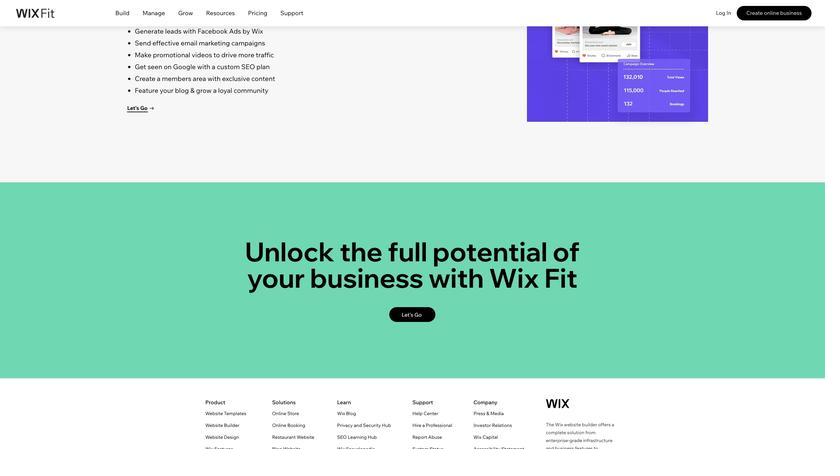 Task type: describe. For each thing, give the bounding box(es) containing it.
pricing
[[248, 9, 267, 17]]

wix capital
[[474, 435, 498, 440]]

google
[[173, 63, 196, 71]]

hire a professional
[[412, 423, 452, 429]]

let's
[[127, 105, 139, 111]]

exclusive
[[222, 75, 250, 83]]

create a members area with exclusive content
[[135, 75, 275, 83]]

wix blog
[[337, 411, 356, 417]]

investor relations
[[474, 423, 512, 429]]

investor relations link
[[474, 422, 512, 430]]

& inside press & media link
[[486, 411, 489, 417]]

built-
[[153, 2, 169, 11]]

on
[[164, 63, 172, 71]]

log in link
[[714, 6, 733, 20]]

design
[[224, 435, 239, 440]]

resources
[[206, 9, 235, 17]]

with inside the unlock the full potential of your business with wix fit
[[429, 261, 484, 295]]

business inside use our built-in marketing suite to promote your business and increase retention.
[[143, 12, 171, 20]]

let's go link
[[389, 307, 435, 322]]

center
[[424, 411, 438, 417]]

email
[[181, 39, 197, 47]]

get
[[135, 63, 146, 71]]

press
[[474, 411, 485, 417]]

a for feature your blog & grow a loyal community
[[213, 86, 217, 95]]

store
[[287, 411, 299, 417]]

builder
[[582, 422, 597, 428]]

a right hire
[[422, 423, 425, 429]]

your inside the unlock the full potential of your business with wix fit
[[247, 261, 305, 295]]

seo learning hub
[[337, 435, 377, 440]]

generate leads with facebook ads by wix
[[135, 27, 263, 35]]

wix logo, homepage image
[[546, 399, 569, 409]]

of
[[553, 235, 580, 268]]

0 horizontal spatial seo
[[241, 63, 255, 71]]

go for let's go
[[415, 312, 422, 318]]

online store link
[[272, 410, 299, 418]]

offers
[[598, 422, 611, 428]]

drive
[[221, 51, 237, 59]]

plan
[[257, 63, 270, 71]]

website design
[[205, 435, 239, 440]]

seen
[[148, 63, 162, 71]]

0 horizontal spatial &
[[190, 86, 195, 95]]

hire
[[412, 423, 421, 429]]

leads
[[165, 27, 182, 35]]

booking
[[287, 423, 305, 429]]

website builder
[[205, 423, 239, 429]]

community
[[234, 86, 268, 95]]

hire a professional link
[[412, 422, 452, 430]]

let's go
[[402, 312, 422, 318]]

feature your blog & grow a loyal community
[[135, 86, 268, 95]]

privacy and security hub link
[[337, 422, 391, 430]]

create online business link
[[737, 6, 812, 20]]

increase
[[185, 12, 212, 20]]

support inside "site" element
[[280, 9, 303, 17]]

to inside use our built-in marketing suite to promote your business and increase retention.
[[227, 2, 234, 11]]

help
[[412, 411, 423, 417]]

send
[[135, 39, 151, 47]]

our
[[140, 2, 151, 11]]

complete
[[546, 430, 566, 436]]

capital
[[483, 435, 498, 440]]

a for the wix website builder offers a complete solution from enterprise-grade infrastructure and business features
[[612, 422, 614, 428]]

use our built-in marketing suite to promote your business and increase retention.
[[127, 2, 262, 20]]

let's go link
[[127, 102, 165, 115]]

1 vertical spatial your
[[160, 86, 174, 95]]

builder
[[224, 423, 239, 429]]

loyal
[[218, 86, 232, 95]]

area
[[193, 75, 206, 83]]

promote
[[235, 2, 262, 11]]

press & media link
[[474, 410, 504, 418]]

wix blog link
[[337, 410, 356, 418]]

report abuse
[[412, 435, 442, 440]]

wix capital link
[[474, 434, 498, 441]]

grade
[[570, 438, 582, 444]]

the
[[340, 235, 383, 268]]

wix inside the wix website builder offers a complete solution from enterprise-grade infrastructure and business features
[[555, 422, 563, 428]]

make promotional videos to drive more traffic
[[135, 51, 274, 59]]

pricing link
[[241, 8, 274, 23]]

abuse
[[428, 435, 442, 440]]

in
[[169, 2, 175, 11]]

full
[[388, 235, 428, 268]]

0 vertical spatial hub
[[382, 423, 391, 429]]

templates
[[224, 411, 246, 417]]

the wix website builder offers a complete solution from enterprise-grade infrastructure and business features
[[546, 422, 614, 449]]

potential
[[433, 235, 548, 268]]

website builder link
[[205, 422, 239, 430]]

go for let's go
[[140, 105, 148, 111]]



Task type: vqa. For each thing, say whether or not it's contained in the screenshot.
type within the What type of website do you want to create?
no



Task type: locate. For each thing, give the bounding box(es) containing it.
company
[[474, 399, 498, 406]]

blog
[[175, 86, 189, 95]]

0 vertical spatial online
[[272, 411, 286, 417]]

0 vertical spatial to
[[227, 2, 234, 11]]

privacy and security hub
[[337, 423, 391, 429]]

2 horizontal spatial and
[[546, 446, 554, 449]]

and down enterprise-
[[546, 446, 554, 449]]

hub right security
[[382, 423, 391, 429]]

generate
[[135, 27, 164, 35]]

your inside use our built-in marketing suite to promote your business and increase retention.
[[127, 12, 141, 20]]

investor
[[474, 423, 491, 429]]

1 horizontal spatial to
[[227, 2, 234, 11]]

a down seen at the left of page
[[157, 75, 160, 83]]

2 vertical spatial and
[[546, 446, 554, 449]]

and inside use our built-in marketing suite to promote your business and increase retention.
[[172, 12, 184, 20]]

let's
[[402, 312, 413, 318]]

press & media
[[474, 411, 504, 417]]

go inside let's go link
[[415, 312, 422, 318]]

go right let's
[[140, 105, 148, 111]]

0 vertical spatial seo
[[241, 63, 255, 71]]

0 horizontal spatial create
[[135, 75, 155, 83]]

0 horizontal spatial to
[[214, 51, 220, 59]]

&
[[190, 86, 195, 95], [486, 411, 489, 417]]

business inside the unlock the full potential of your business with wix fit
[[310, 261, 424, 295]]

your
[[127, 12, 141, 20], [160, 86, 174, 95], [247, 261, 305, 295]]

solutions
[[272, 399, 296, 406]]

business
[[780, 10, 802, 16], [143, 12, 171, 20], [310, 261, 424, 295], [555, 446, 574, 449]]

effective
[[152, 39, 179, 47]]

& right press
[[486, 411, 489, 417]]

manage
[[143, 9, 165, 17]]

privacy
[[337, 423, 353, 429]]

website up the website design
[[205, 423, 223, 429]]

1 vertical spatial seo
[[337, 435, 347, 440]]

1 vertical spatial to
[[214, 51, 220, 59]]

business inside the wix website builder offers a complete solution from enterprise-grade infrastructure and business features
[[555, 446, 574, 449]]

log in
[[716, 10, 731, 16]]

use
[[127, 2, 139, 11]]

with
[[183, 27, 196, 35], [197, 63, 210, 71], [208, 75, 221, 83], [429, 261, 484, 295]]

online
[[272, 411, 286, 417], [272, 423, 286, 429]]

security
[[363, 423, 381, 429]]

business inside 'create online business' link
[[780, 10, 802, 16]]

online down solutions
[[272, 411, 286, 417]]

go inside let's go link
[[140, 105, 148, 111]]

custom
[[217, 63, 240, 71]]

website down product
[[205, 411, 223, 417]]

a
[[212, 63, 215, 71], [157, 75, 160, 83], [213, 86, 217, 95], [612, 422, 614, 428], [422, 423, 425, 429]]

social posts and facebook ads by wix for fitness businesses image
[[527, 0, 708, 122]]

online inside online store link
[[272, 411, 286, 417]]

1 horizontal spatial seo
[[337, 435, 347, 440]]

website templates link
[[205, 410, 246, 418]]

infrastructure
[[583, 438, 613, 444]]

website down website builder on the bottom left of the page
[[205, 435, 223, 440]]

hub down security
[[368, 435, 377, 440]]

report abuse link
[[412, 434, 442, 441]]

go right let's at the bottom of page
[[415, 312, 422, 318]]

0 vertical spatial create
[[747, 10, 763, 16]]

enterprise-
[[546, 438, 570, 444]]

website design link
[[205, 434, 239, 441]]

marketing down facebook
[[199, 39, 230, 47]]

facebook
[[198, 27, 228, 35]]

online for online store
[[272, 411, 286, 417]]

website for website design
[[205, 435, 223, 440]]

1 vertical spatial marketing
[[199, 39, 230, 47]]

1 vertical spatial and
[[354, 423, 362, 429]]

to
[[227, 2, 234, 11], [214, 51, 220, 59]]

1 horizontal spatial your
[[160, 86, 174, 95]]

1 vertical spatial hub
[[368, 435, 377, 440]]

0 vertical spatial marketing
[[176, 2, 209, 11]]

1 vertical spatial create
[[135, 75, 155, 83]]

1 vertical spatial support
[[412, 399, 433, 406]]

make
[[135, 51, 151, 59]]

online up restaurant
[[272, 423, 286, 429]]

to left drive
[[214, 51, 220, 59]]

0 vertical spatial and
[[172, 12, 184, 20]]

blog
[[346, 411, 356, 417]]

videos
[[192, 51, 212, 59]]

1 horizontal spatial and
[[354, 423, 362, 429]]

website templates
[[205, 411, 246, 417]]

feature
[[135, 86, 158, 95]]

online booking
[[272, 423, 305, 429]]

a inside the wix website builder offers a complete solution from enterprise-grade infrastructure and business features
[[612, 422, 614, 428]]

website for website templates
[[205, 411, 223, 417]]

online for online booking
[[272, 423, 286, 429]]

seo learning hub link
[[337, 434, 377, 441]]

1 horizontal spatial hub
[[382, 423, 391, 429]]

and
[[172, 12, 184, 20], [354, 423, 362, 429], [546, 446, 554, 449]]

create for create a members area with exclusive content
[[135, 75, 155, 83]]

traffic
[[256, 51, 274, 59]]

to up retention.
[[227, 2, 234, 11]]

1 horizontal spatial &
[[486, 411, 489, 417]]

seo
[[241, 63, 255, 71], [337, 435, 347, 440]]

create left online at the top of the page
[[747, 10, 763, 16]]

the
[[546, 422, 554, 428]]

0 horizontal spatial and
[[172, 12, 184, 20]]

and up learning
[[354, 423, 362, 429]]

1 vertical spatial online
[[272, 423, 286, 429]]

create online business
[[747, 10, 802, 16]]

promotional
[[153, 51, 190, 59]]

solution
[[567, 430, 585, 436]]

0 horizontal spatial go
[[140, 105, 148, 111]]

1 vertical spatial &
[[486, 411, 489, 417]]

ads
[[229, 27, 241, 35]]

retention.
[[213, 12, 244, 20]]

wix inside the unlock the full potential of your business with wix fit
[[489, 261, 539, 295]]

marketing up increase
[[176, 2, 209, 11]]

marketing inside use our built-in marketing suite to promote your business and increase retention.
[[176, 2, 209, 11]]

2 vertical spatial your
[[247, 261, 305, 295]]

seo down privacy
[[337, 435, 347, 440]]

by
[[243, 27, 250, 35]]

fit
[[544, 261, 578, 295]]

report
[[412, 435, 427, 440]]

product
[[205, 399, 225, 406]]

0 vertical spatial go
[[140, 105, 148, 111]]

site element
[[109, 8, 310, 23]]

a right offers
[[612, 422, 614, 428]]

learn
[[337, 399, 351, 406]]

restaurant
[[272, 435, 296, 440]]

restaurant website
[[272, 435, 314, 440]]

online store
[[272, 411, 299, 417]]

from
[[586, 430, 596, 436]]

0 horizontal spatial your
[[127, 12, 141, 20]]

0 vertical spatial your
[[127, 12, 141, 20]]

1 horizontal spatial support
[[412, 399, 433, 406]]

0 vertical spatial &
[[190, 86, 195, 95]]

1 horizontal spatial create
[[747, 10, 763, 16]]

online inside online booking link
[[272, 423, 286, 429]]

members
[[162, 75, 191, 83]]

2 horizontal spatial your
[[247, 261, 305, 295]]

wix
[[252, 27, 263, 35], [489, 261, 539, 295], [337, 411, 345, 417], [555, 422, 563, 428], [474, 435, 482, 440]]

website for website builder
[[205, 423, 223, 429]]

a left "loyal"
[[213, 86, 217, 95]]

0 horizontal spatial support
[[280, 9, 303, 17]]

learning
[[348, 435, 367, 440]]

unlock the full potential of your business with wix fit
[[245, 235, 580, 295]]

0 horizontal spatial hub
[[368, 435, 377, 440]]

help center
[[412, 411, 438, 417]]

create for create online business
[[747, 10, 763, 16]]

and inside the wix website builder offers a complete solution from enterprise-grade infrastructure and business features
[[546, 446, 554, 449]]

a up "create a members area with exclusive content"
[[212, 63, 215, 71]]

1 online from the top
[[272, 411, 286, 417]]

more
[[238, 51, 254, 59]]

support
[[280, 9, 303, 17], [412, 399, 433, 406]]

website
[[564, 422, 581, 428]]

seo down more
[[241, 63, 255, 71]]

get seen on google with a custom seo plan
[[135, 63, 270, 71]]

a for get seen on google with a custom seo plan
[[212, 63, 215, 71]]

& right blog
[[190, 86, 195, 95]]

media
[[491, 411, 504, 417]]

2 online from the top
[[272, 423, 286, 429]]

grow
[[196, 86, 212, 95]]

create up "feature"
[[135, 75, 155, 83]]

1 horizontal spatial go
[[415, 312, 422, 318]]

and down in
[[172, 12, 184, 20]]

content
[[251, 75, 275, 83]]

grow
[[178, 9, 193, 17]]

let's go
[[127, 105, 148, 111]]

1 vertical spatial go
[[415, 312, 422, 318]]

suite
[[210, 2, 226, 11]]

website down booking at the bottom left of page
[[297, 435, 314, 440]]

0 vertical spatial support
[[280, 9, 303, 17]]



